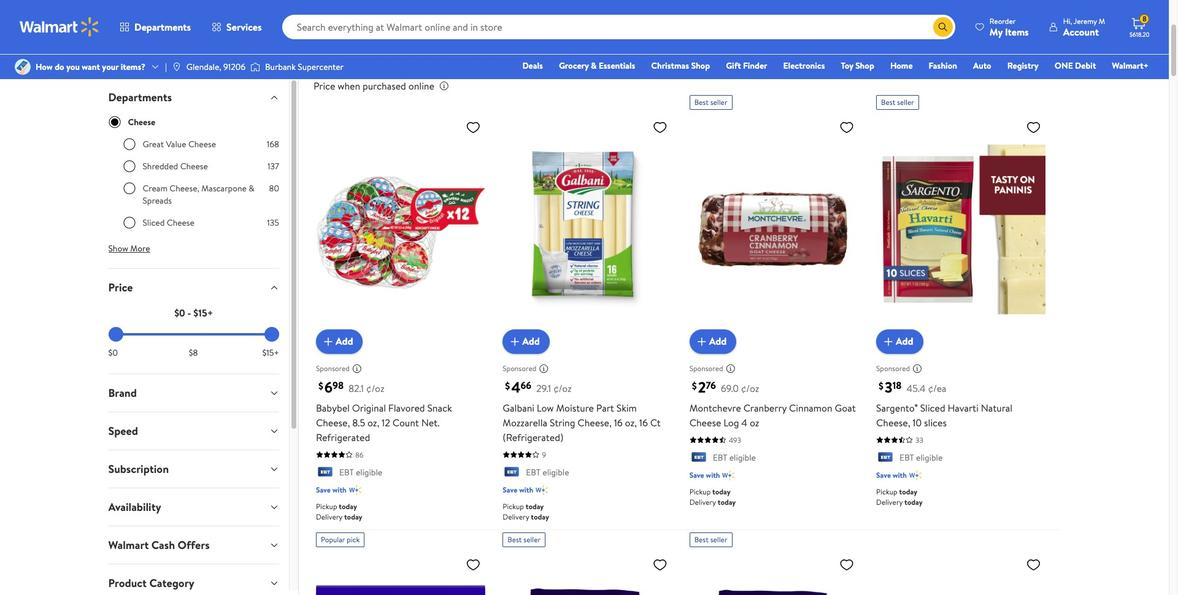 Task type: vqa. For each thing, say whether or not it's contained in the screenshot.
first offerings
no



Task type: describe. For each thing, give the bounding box(es) containing it.
Cheese radio
[[108, 116, 121, 128]]

string inside cube & string cheese
[[569, 5, 595, 18]]

sliced inside cheese option group
[[143, 217, 165, 229]]

& inside grocery & essentials link
[[591, 60, 597, 72]]

pickup today delivery today for 4
[[503, 501, 549, 522]]

add for add to cart icon related to sargento® sliced havarti natural cheese, 10 slices image
[[896, 335, 913, 348]]

cheese inside crumbled & parm cheese
[[873, 5, 905, 18]]

& left eggs
[[400, 53, 408, 70]]

more
[[130, 242, 150, 255]]

add to favorites list, galbani low moisture part skim mozzarella string cheese, 16 oz, 16 ct (refrigerated) image
[[653, 120, 667, 135]]

hi,
[[1063, 16, 1072, 26]]

$15 range field
[[108, 333, 279, 336]]

deli sliced cheese link
[[771, 0, 835, 19]]

grocery & essentials
[[559, 60, 635, 72]]

count
[[393, 416, 419, 429]]

$ for 4
[[505, 379, 510, 393]]

add to favorites list, kraft singles american cheese slices, 24 ct pk image
[[466, 557, 481, 572]]

ebt image for 3
[[876, 452, 895, 464]]

search icon image
[[938, 22, 948, 32]]

Search search field
[[282, 15, 955, 39]]

walmart cash offers
[[108, 538, 210, 553]]

$0 for $0 - $15+
[[174, 306, 185, 320]]

cheese down cube
[[566, 15, 598, 28]]

electronics
[[783, 60, 825, 72]]

one
[[1055, 60, 1073, 72]]

cream for cheese,
[[143, 182, 168, 195]]

show more
[[108, 242, 150, 255]]

sliced inside $ 3 18 45.4 ¢/ea sargento® sliced havarti natural cheese, 10 slices
[[920, 401, 945, 415]]

save for 2
[[689, 470, 704, 480]]

cash
[[151, 538, 175, 553]]

net.
[[421, 416, 440, 429]]

speed tab
[[98, 412, 289, 450]]

shop for toy shop
[[855, 60, 874, 72]]

$ for 3
[[879, 379, 884, 393]]

sliced inside deli sliced cheese
[[800, 0, 825, 9]]

great
[[143, 138, 164, 150]]

cheese inside cream cheese & spreads
[[414, 5, 446, 18]]

specialty
[[710, 0, 749, 9]]

pickup for 2
[[689, 487, 711, 497]]

oz, inside $ 4 66 29.1 ¢/oz galbani low moisture part skim mozzarella string cheese, 16 oz, 16 ct (refrigerated)
[[625, 416, 637, 429]]

departments inside popup button
[[134, 20, 191, 34]]

toy shop link
[[835, 59, 880, 72]]

registry link
[[1002, 59, 1044, 72]]

oz, inside $ 6 98 82.1 ¢/oz babybel original flavored snack cheese, 8.5 oz, 12 count net. refrigerated
[[368, 416, 379, 429]]

great value finely shredded low-moisture part-skim mozzarella cheese, 8 oz image
[[689, 552, 859, 595]]

cube
[[566, 0, 589, 9]]

crumbled
[[851, 0, 893, 9]]

price when purchased online
[[313, 79, 434, 93]]

sargento® sliced havarti natural cheese, 10 slices image
[[876, 115, 1046, 344]]

-
[[187, 306, 191, 320]]

add button for galbani low moisture part skim mozzarella string cheese, 16 oz, 16 ct (refrigerated) image
[[503, 329, 550, 354]]

save for 6
[[316, 485, 331, 495]]

save for 3
[[876, 470, 891, 480]]

gift finder link
[[720, 59, 773, 72]]

availability
[[108, 499, 161, 515]]

¢/oz for 2
[[741, 381, 759, 395]]

gift
[[726, 60, 741, 72]]

original
[[352, 401, 386, 415]]

spreads inside cream cheese, mascarpone & spreads
[[143, 195, 172, 207]]

cheese, inside $ 4 66 29.1 ¢/oz galbani low moisture part skim mozzarella string cheese, 16 oz, 16 ct (refrigerated)
[[578, 416, 612, 429]]

& inside crumbled & parm cheese
[[896, 0, 902, 9]]

essentials
[[599, 60, 635, 72]]

free
[[1027, 0, 1046, 9]]

cottage & ricotta cheese
[[486, 0, 530, 28]]

ebt eligible for 4
[[526, 466, 569, 478]]

services button
[[201, 12, 272, 42]]

electronics link
[[778, 59, 830, 72]]

4 inside $ 2 76 69.0 ¢/oz montchevre cranberry cinnamon goat cheese log 4 oz
[[741, 416, 747, 429]]

cheese up great
[[128, 116, 155, 128]]

how do you want your items?
[[36, 61, 145, 73]]

walmart plus image for 2
[[723, 469, 735, 482]]

availability tab
[[98, 488, 289, 526]]

add for add to cart image corresponding to montchevre cranberry cinnamon goat cheese log 4 oz image
[[709, 335, 727, 348]]

0 vertical spatial shredded
[[267, 0, 308, 9]]

mascarpone
[[201, 182, 247, 195]]

add to favorites list, montchevre cranberry cinnamon goat cheese log 4 oz image
[[839, 120, 854, 135]]

eligible for 3
[[916, 451, 943, 464]]

add button for babybel original flavored snack cheese, 8.5 oz, 12 count net. refrigerated image
[[316, 329, 363, 354]]

8
[[1142, 14, 1147, 24]]

cream for cheese
[[421, 0, 449, 9]]

category
[[149, 576, 194, 591]]

cheese up in at top
[[345, 5, 377, 18]]

with for 3
[[893, 470, 907, 480]]

18
[[893, 379, 902, 392]]

add to favorites list, sargento® sliced havarti natural cheese, 10 slices image
[[1026, 120, 1041, 135]]

speed button
[[98, 412, 289, 450]]

availability button
[[98, 488, 289, 526]]

4 sponsored from the left
[[876, 363, 910, 374]]

kraft singles american cheese slices, 24 ct pk image
[[316, 552, 486, 595]]

$0 - $15+
[[174, 306, 213, 320]]

departments inside dropdown button
[[108, 90, 172, 105]]

delivery for 2
[[689, 497, 716, 507]]

when
[[338, 79, 360, 93]]

3
[[885, 377, 893, 397]]

part
[[596, 401, 614, 415]]

galbani low moisture part skim mozzarella string cheese, 16 oz, 16 ct (refrigerated) image
[[503, 115, 672, 344]]

$ for 6
[[318, 379, 323, 393]]

crumbled & parm cheese link
[[845, 0, 908, 19]]

registry
[[1007, 60, 1039, 72]]

& inside cottage & ricotta cheese
[[524, 0, 530, 9]]

add to cart image for babybel original flavored snack cheese, 8.5 oz, 12 count net. refrigerated image
[[321, 334, 336, 349]]

ebt eligible for 6
[[339, 466, 382, 478]]

cheese inside specialty cheese
[[713, 5, 745, 18]]

ct
[[650, 416, 661, 429]]

135
[[267, 217, 279, 229]]

brand
[[108, 385, 137, 401]]

home link
[[885, 59, 918, 72]]

your
[[102, 61, 119, 73]]

168
[[267, 138, 279, 150]]

montchevre cranberry cinnamon goat cheese log 4 oz image
[[689, 115, 859, 344]]

$0 range field
[[108, 333, 279, 336]]

shredded cheese inside shredded cheese link
[[267, 0, 308, 18]]

walmart image
[[20, 17, 99, 37]]

2 sponsored from the left
[[503, 363, 536, 374]]

 image for how do you want your items?
[[15, 59, 31, 75]]

2 ad disclaimer and feedback for ingridsponsoredproducts image from the left
[[539, 364, 549, 373]]

33
[[916, 435, 923, 445]]

66
[[521, 379, 531, 392]]

& inside cream cheese, mascarpone & spreads
[[249, 182, 254, 195]]

to
[[960, 0, 969, 9]]

delivery for 6
[[316, 512, 342, 522]]

deli sliced cheese
[[781, 0, 825, 18]]

add to favorites list, great value singles american pasteurized prepared cheese product, 16 oz, 24 count image
[[1026, 557, 1041, 572]]

galbani
[[503, 401, 534, 415]]

pickup for 4
[[503, 501, 524, 512]]

dairy inside 'dairy free cheese'
[[1002, 0, 1024, 9]]

cheese inside cottage & ricotta cheese
[[493, 15, 524, 28]]

brand button
[[98, 374, 289, 412]]

slices
[[924, 416, 947, 429]]

subscription button
[[98, 450, 289, 488]]

kit
[[1108, 5, 1120, 18]]

$8
[[189, 347, 198, 359]]

glendale, 91206
[[186, 61, 245, 73]]

departments tab
[[98, 79, 289, 116]]

shredded cheese link
[[256, 0, 319, 19]]

deli
[[781, 0, 798, 9]]

legal information image
[[439, 81, 449, 91]]

add for add to cart icon corresponding to galbani low moisture part skim mozzarella string cheese, 16 oz, 16 ct (refrigerated) image
[[522, 335, 540, 348]]

toy
[[841, 60, 853, 72]]

walmart cash offers tab
[[98, 526, 289, 564]]

shredded cheese inside cheese option group
[[143, 160, 208, 172]]

¢/ea
[[928, 381, 947, 395]]

price for price when purchased online
[[313, 79, 335, 93]]

3 ad disclaimer and feedback for ingridsponsoredproducts image from the left
[[726, 364, 735, 373]]

refrigerated
[[316, 431, 370, 444]]

8.5
[[352, 416, 365, 429]]

price tab
[[98, 269, 289, 306]]

havarti
[[948, 401, 979, 415]]

cheese, inside cream cheese, mascarpone & spreads
[[170, 182, 199, 195]]

product category
[[108, 576, 194, 591]]

with for 4
[[519, 485, 533, 495]]

2
[[698, 377, 706, 397]]

snack
[[427, 401, 452, 415]]

29.1
[[536, 381, 551, 395]]

98
[[333, 379, 344, 392]]

add to favorites list, great value finely shredded colby jack cheese, 8 oz image
[[653, 557, 667, 572]]

christmas shop link
[[646, 59, 716, 72]]

ebt eligible for 2
[[713, 451, 756, 464]]

parm
[[848, 5, 871, 18]]

$ 4 66 29.1 ¢/oz galbani low moisture part skim mozzarella string cheese, 16 oz, 16 ct (refrigerated)
[[503, 377, 661, 444]]



Task type: locate. For each thing, give the bounding box(es) containing it.
speed
[[108, 423, 138, 439]]

6
[[325, 377, 333, 397]]

& up (1000+)
[[448, 5, 455, 18]]

great value cheese
[[143, 138, 216, 150]]

0 horizontal spatial spreads
[[143, 195, 172, 207]]

cheese inside $ 2 76 69.0 ¢/oz montchevre cranberry cinnamon goat cheese log 4 oz
[[689, 416, 721, 429]]

86
[[355, 450, 363, 460]]

ad disclaimer and feedback for ingridsponsoredproducts image up 69.0
[[726, 364, 735, 373]]

1 horizontal spatial 16
[[639, 416, 648, 429]]

ebt right ebt image
[[339, 466, 354, 478]]

1 16 from the left
[[614, 416, 623, 429]]

1 shop from the left
[[691, 60, 710, 72]]

0 horizontal spatial ebt image
[[503, 467, 521, 479]]

76
[[706, 379, 716, 392]]

 image right 91206
[[250, 61, 260, 73]]

pickup today delivery today down 493 on the right bottom
[[689, 487, 736, 507]]

0 vertical spatial $0
[[174, 306, 185, 320]]

dairy right in at top
[[368, 53, 397, 70]]

cheese inside ready to melt cheese
[[945, 5, 977, 18]]

2 add to cart image from the left
[[881, 334, 896, 349]]

1 vertical spatial departments
[[108, 90, 172, 105]]

45.4
[[907, 381, 926, 395]]

cheese, down the babybel
[[316, 416, 350, 429]]

cream inside cream cheese & spreads
[[421, 0, 449, 9]]

cheese
[[1082, 0, 1113, 9], [272, 5, 303, 18], [345, 5, 377, 18], [414, 5, 446, 18], [713, 5, 745, 18], [787, 5, 819, 18], [873, 5, 905, 18], [945, 5, 977, 18], [1008, 5, 1040, 18], [493, 15, 524, 28], [566, 15, 598, 28], [313, 53, 353, 70], [128, 116, 155, 128], [188, 138, 216, 150], [180, 160, 208, 172], [167, 217, 194, 229], [689, 416, 721, 429]]

services
[[226, 20, 262, 34]]

cream cheese, mascarpone & spreads
[[143, 182, 254, 207]]

ebt eligible
[[713, 451, 756, 464], [900, 451, 943, 464], [339, 466, 382, 478], [526, 466, 569, 478]]

1 vertical spatial spreads
[[143, 195, 172, 207]]

save with
[[689, 470, 720, 480], [876, 470, 907, 480], [316, 485, 347, 495], [503, 485, 533, 495]]

2 $ from the left
[[505, 379, 510, 393]]

$ left 2
[[692, 379, 697, 393]]

2 oz, from the left
[[625, 416, 637, 429]]

ebt for 2
[[713, 451, 727, 464]]

walmart plus image for 4
[[536, 484, 548, 496]]

4 inside $ 4 66 29.1 ¢/oz galbani low moisture part skim mozzarella string cheese, 16 oz, 16 ct (refrigerated)
[[511, 377, 521, 397]]

¢/oz for 6
[[366, 381, 384, 395]]

1 walmart plus image from the left
[[349, 484, 361, 496]]

with
[[706, 470, 720, 480], [893, 470, 907, 480], [332, 485, 347, 495], [519, 485, 533, 495]]

16 left ct
[[639, 416, 648, 429]]

cheese, inside $ 6 98 82.1 ¢/oz babybel original flavored snack cheese, 8.5 oz, 12 count net. refrigerated
[[316, 416, 350, 429]]

add button for montchevre cranberry cinnamon goat cheese log 4 oz image
[[689, 329, 736, 354]]

ebt image for 2
[[689, 452, 708, 464]]

price down show
[[108, 280, 133, 295]]

& right crumbled
[[896, 0, 902, 9]]

$ 6 98 82.1 ¢/oz babybel original flavored snack cheese, 8.5 oz, 12 count net. refrigerated
[[316, 377, 452, 444]]

add to favorites list, great value finely shredded low-moisture part-skim mozzarella cheese, 8 oz image
[[839, 557, 854, 572]]

$ inside $ 2 76 69.0 ¢/oz montchevre cranberry cinnamon goat cheese log 4 oz
[[692, 379, 697, 393]]

great value finely shredded colby jack cheese, 8 oz image
[[503, 552, 672, 595]]

¢/oz right 29.1
[[553, 381, 572, 395]]

shredded cheese up "burbank"
[[267, 0, 308, 18]]

1 add button from the left
[[316, 329, 363, 354]]

0 horizontal spatial shredded cheese
[[143, 160, 208, 172]]

fashion link
[[923, 59, 963, 72]]

spreads up more
[[143, 195, 172, 207]]

save with for 4
[[503, 485, 533, 495]]

0 horizontal spatial walmart plus image
[[349, 484, 361, 496]]

$618.20
[[1130, 30, 1150, 39]]

0 vertical spatial departments
[[134, 20, 191, 34]]

sliced cheese up in at top
[[345, 0, 377, 18]]

1 ad disclaimer and feedback for ingridsponsoredproducts image from the left
[[352, 364, 362, 373]]

2 walmart plus image from the left
[[536, 484, 548, 496]]

add to cart image up 18
[[881, 334, 896, 349]]

pickup today delivery today up popular pick
[[316, 501, 362, 522]]

ad disclaimer and feedback for ingridsponsoredproducts image up 45.4
[[912, 364, 922, 373]]

0 vertical spatial $15+
[[193, 306, 213, 320]]

cheese making kit link
[[1066, 0, 1129, 19]]

product category tab
[[98, 565, 289, 595]]

oz, down skim
[[625, 416, 637, 429]]

0 horizontal spatial dairy
[[368, 53, 397, 70]]

walmart+
[[1112, 60, 1149, 72]]

1 vertical spatial shredded
[[143, 160, 178, 172]]

& right cottage
[[524, 0, 530, 9]]

¢/oz inside $ 4 66 29.1 ¢/oz galbani low moisture part skim mozzarella string cheese, 16 oz, 16 ct (refrigerated)
[[553, 381, 572, 395]]

1 vertical spatial $0
[[108, 347, 118, 359]]

jeremy
[[1074, 16, 1097, 26]]

price for price
[[108, 280, 133, 295]]

$0 up brand
[[108, 347, 118, 359]]

2 add from the left
[[522, 335, 540, 348]]

eligible for 4
[[543, 466, 569, 478]]

add to cart image for sargento® sliced havarti natural cheese, 10 slices image
[[881, 334, 896, 349]]

1 horizontal spatial 4
[[741, 416, 747, 429]]

0 horizontal spatial cream
[[143, 182, 168, 195]]

0 horizontal spatial $0
[[108, 347, 118, 359]]

 image
[[15, 59, 31, 75], [250, 61, 260, 73]]

2 add to cart image from the left
[[694, 334, 709, 349]]

cheese, down part
[[578, 416, 612, 429]]

pickup today delivery today down 9
[[503, 501, 549, 522]]

0 horizontal spatial shop
[[691, 60, 710, 72]]

supercenter
[[298, 61, 344, 73]]

0 horizontal spatial oz,
[[368, 416, 379, 429]]

ebt
[[713, 451, 727, 464], [900, 451, 914, 464], [339, 466, 354, 478], [526, 466, 541, 478]]

eligible down 493 on the right bottom
[[729, 451, 756, 464]]

1 vertical spatial price
[[108, 280, 133, 295]]

 image
[[172, 62, 182, 72]]

1 add to cart image from the left
[[508, 334, 522, 349]]

departments button
[[98, 79, 289, 116]]

2 16 from the left
[[639, 416, 648, 429]]

4 left oz
[[741, 416, 747, 429]]

save with for 3
[[876, 470, 907, 480]]

cheese up search icon
[[945, 5, 977, 18]]

save for 4
[[503, 485, 517, 495]]

$ inside $ 6 98 82.1 ¢/oz babybel original flavored snack cheese, 8.5 oz, 12 count net. refrigerated
[[318, 379, 323, 393]]

ready to melt cheese
[[923, 0, 977, 18]]

4 $ from the left
[[879, 379, 884, 393]]

cream cheese & spreads link
[[403, 0, 467, 29]]

cheese right 'value'
[[188, 138, 216, 150]]

price button
[[98, 269, 289, 306]]

ad disclaimer and feedback for ingridsponsoredproducts image
[[352, 364, 362, 373], [539, 364, 549, 373], [726, 364, 735, 373], [912, 364, 922, 373]]

debit
[[1075, 60, 1096, 72]]

add up 76
[[709, 335, 727, 348]]

subscription tab
[[98, 450, 289, 488]]

dairy
[[1002, 0, 1024, 9], [368, 53, 397, 70]]

sponsored up 66
[[503, 363, 536, 374]]

walmart cash offers button
[[98, 526, 289, 564]]

cheese making kit
[[1075, 0, 1120, 18]]

sliced up in at top
[[349, 0, 374, 9]]

1 horizontal spatial ebt image
[[689, 452, 708, 464]]

shredded cheese down 'value'
[[143, 160, 208, 172]]

& inside cream cheese & spreads
[[448, 5, 455, 18]]

$ 2 76 69.0 ¢/oz montchevre cranberry cinnamon goat cheese log 4 oz
[[689, 377, 856, 429]]

pickup for 3
[[876, 487, 897, 497]]

low
[[537, 401, 554, 415]]

$0 for $0
[[108, 347, 118, 359]]

ebt image
[[316, 467, 334, 479]]

ebt eligible down 33
[[900, 451, 943, 464]]

$ left 66
[[505, 379, 510, 393]]

add to favorites list, babybel original flavored snack cheese, 8.5 oz, 12 count net. refrigerated image
[[466, 120, 481, 135]]

you
[[66, 61, 80, 73]]

0 horizontal spatial walmart plus image
[[723, 469, 735, 482]]

walmart plus image down 86
[[349, 484, 361, 496]]

0 horizontal spatial add to cart image
[[321, 334, 336, 349]]

0 vertical spatial price
[[313, 79, 335, 93]]

add to cart image up 76
[[694, 334, 709, 349]]

82.1
[[349, 381, 364, 395]]

spreads up eggs
[[418, 15, 451, 28]]

sponsored up 76
[[689, 363, 723, 374]]

crumbled & parm cheese
[[848, 0, 905, 18]]

ebt down log
[[713, 451, 727, 464]]

walmart plus image
[[349, 484, 361, 496], [536, 484, 548, 496]]

sponsored up 98
[[316, 363, 350, 374]]

cheese down the montchevre
[[689, 416, 721, 429]]

how
[[36, 61, 53, 73]]

deals
[[522, 60, 543, 72]]

1 horizontal spatial dairy
[[1002, 0, 1024, 9]]

¢/oz right 82.1
[[366, 381, 384, 395]]

1 vertical spatial 4
[[741, 416, 747, 429]]

ebt for 6
[[339, 466, 354, 478]]

great value singles american pasteurized prepared cheese product, 16 oz, 24 count image
[[876, 552, 1046, 595]]

9
[[542, 450, 546, 460]]

cheese up m
[[1082, 0, 1113, 9]]

pickup today delivery today for 2
[[689, 487, 736, 507]]

sliced cheese inside cheese option group
[[143, 217, 194, 229]]

1 oz, from the left
[[368, 416, 379, 429]]

cheese up gift
[[713, 5, 745, 18]]

brand tab
[[98, 374, 289, 412]]

$ inside $ 3 18 45.4 ¢/ea sargento® sliced havarti natural cheese, 10 slices
[[879, 379, 884, 393]]

$0 left the -
[[174, 306, 185, 320]]

¢/oz inside $ 2 76 69.0 ¢/oz montchevre cranberry cinnamon goat cheese log 4 oz
[[741, 381, 759, 395]]

1 $ from the left
[[318, 379, 323, 393]]

$ left 3
[[879, 379, 884, 393]]

eligible for 6
[[356, 466, 382, 478]]

8 $618.20
[[1130, 14, 1150, 39]]

price down the supercenter on the top
[[313, 79, 335, 93]]

1 horizontal spatial cream
[[421, 0, 449, 9]]

1 horizontal spatial shop
[[855, 60, 874, 72]]

ebt down (refrigerated)
[[526, 466, 541, 478]]

91206
[[223, 61, 245, 73]]

0 vertical spatial cream
[[421, 0, 449, 9]]

shredded down great
[[143, 160, 178, 172]]

sliced cheese link
[[329, 0, 393, 19]]

1 horizontal spatial oz,
[[625, 416, 637, 429]]

sliced up slices
[[920, 401, 945, 415]]

cottage & ricotta cheese link
[[476, 0, 540, 29]]

cheese inside deli sliced cheese
[[787, 5, 819, 18]]

1 horizontal spatial price
[[313, 79, 335, 93]]

add up 18
[[896, 335, 913, 348]]

shop right toy
[[855, 60, 874, 72]]

walmart plus image
[[723, 469, 735, 482], [909, 469, 922, 482]]

0 horizontal spatial shredded
[[143, 160, 178, 172]]

1 horizontal spatial spreads
[[418, 15, 451, 28]]

2 horizontal spatial ebt image
[[876, 452, 895, 464]]

walmart plus image down 9
[[536, 484, 548, 496]]

1 horizontal spatial shredded
[[267, 0, 308, 9]]

walmart plus image for 6
[[349, 484, 361, 496]]

ad disclaimer and feedback for ingridsponsoredproducts image up 29.1
[[539, 364, 549, 373]]

0 horizontal spatial $15+
[[193, 306, 213, 320]]

0 horizontal spatial 4
[[511, 377, 521, 397]]

ad disclaimer and feedback for ingridsponsoredproducts image up 82.1
[[352, 364, 362, 373]]

1 horizontal spatial shredded cheese
[[267, 0, 308, 18]]

spreads inside cream cheese & spreads
[[418, 15, 451, 28]]

price
[[313, 79, 335, 93], [108, 280, 133, 295]]

2 shop from the left
[[855, 60, 874, 72]]

0 vertical spatial shredded cheese
[[267, 0, 308, 18]]

save with for 2
[[689, 470, 720, 480]]

ebt image down the montchevre
[[689, 452, 708, 464]]

add button for sargento® sliced havarti natural cheese, 10 slices image
[[876, 329, 923, 354]]

walmart plus image down 493 on the right bottom
[[723, 469, 735, 482]]

shredded inside cheese option group
[[143, 160, 178, 172]]

(refrigerated)
[[503, 431, 564, 444]]

0 horizontal spatial sliced cheese
[[143, 217, 194, 229]]

cream cheese & spreads
[[414, 0, 455, 28]]

ebt image down sargento® at the right bottom of page
[[876, 452, 895, 464]]

1 horizontal spatial add to cart image
[[694, 334, 709, 349]]

¢/oz inside $ 6 98 82.1 ¢/oz babybel original flavored snack cheese, 8.5 oz, 12 count net. refrigerated
[[366, 381, 384, 395]]

delivery for 3
[[876, 497, 903, 507]]

ready to melt cheese link
[[918, 0, 982, 19]]

cube & string cheese
[[566, 0, 598, 28]]

montchevre
[[689, 401, 741, 415]]

0 vertical spatial string
[[569, 5, 595, 18]]

cheese, inside $ 3 18 45.4 ¢/ea sargento® sliced havarti natural cheese, 10 slices
[[876, 416, 910, 429]]

pickup today delivery today for 3
[[876, 487, 923, 507]]

$ for 2
[[692, 379, 697, 393]]

1 horizontal spatial  image
[[250, 61, 260, 73]]

account
[[1063, 25, 1099, 38]]

0 vertical spatial dairy
[[1002, 0, 1024, 9]]

dairy up reorder
[[1002, 0, 1024, 9]]

dairy free cheese link
[[992, 0, 1056, 19]]

cheese up items
[[1008, 5, 1040, 18]]

cheese down great value cheese
[[180, 160, 208, 172]]

deals link
[[517, 59, 548, 72]]

1 ¢/oz from the left
[[366, 381, 384, 395]]

grocery & essentials link
[[553, 59, 641, 72]]

¢/oz right 69.0
[[741, 381, 759, 395]]

1 walmart plus image from the left
[[723, 469, 735, 482]]

shop for christmas shop
[[691, 60, 710, 72]]

babybel
[[316, 401, 350, 415]]

& inside cube & string cheese
[[591, 0, 598, 9]]

cream up eggs
[[421, 0, 449, 9]]

1 vertical spatial dairy
[[368, 53, 397, 70]]

cheese,
[[170, 182, 199, 195], [316, 416, 350, 429], [578, 416, 612, 429], [876, 416, 910, 429]]

subscription
[[108, 461, 169, 477]]

add button up 98
[[316, 329, 363, 354]]

departments up the |
[[134, 20, 191, 34]]

1 horizontal spatial add to cart image
[[881, 334, 896, 349]]

ebt image down (refrigerated)
[[503, 467, 521, 479]]

reorder my items
[[990, 16, 1029, 38]]

purchased
[[363, 79, 406, 93]]

1 horizontal spatial walmart plus image
[[909, 469, 922, 482]]

with for 2
[[706, 470, 720, 480]]

eligible down 9
[[543, 466, 569, 478]]

3 $ from the left
[[692, 379, 697, 393]]

pickup today delivery today for 6
[[316, 501, 362, 522]]

items?
[[121, 61, 145, 73]]

2 ¢/oz from the left
[[553, 381, 572, 395]]

2 horizontal spatial ¢/oz
[[741, 381, 759, 395]]

4 up galbani
[[511, 377, 521, 397]]

Walmart Site-Wide search field
[[282, 15, 955, 39]]

add up 66
[[522, 335, 540, 348]]

1 horizontal spatial sliced cheese
[[345, 0, 377, 18]]

in
[[356, 53, 365, 70]]

cheese, down sargento® at the right bottom of page
[[876, 416, 910, 429]]

cheese option group
[[123, 138, 279, 239]]

& right cube
[[591, 0, 598, 9]]

add to cart image up 66
[[508, 334, 522, 349]]

mozzarella
[[503, 416, 547, 429]]

cheese inside the cheese making kit
[[1082, 0, 1113, 9]]

add to cart image for galbani low moisture part skim mozzarella string cheese, 16 oz, 16 ct (refrigerated) image
[[508, 334, 522, 349]]

pick
[[347, 534, 360, 545]]

69.0
[[721, 381, 739, 395]]

walmart plus image for 3
[[909, 469, 922, 482]]

4 add from the left
[[896, 335, 913, 348]]

ebt for 4
[[526, 466, 541, 478]]

sliced inside sliced cheese
[[349, 0, 374, 9]]

price inside 'dropdown button'
[[108, 280, 133, 295]]

 image for burbank supercenter
[[250, 61, 260, 73]]

add
[[336, 335, 353, 348], [522, 335, 540, 348], [709, 335, 727, 348], [896, 335, 913, 348]]

departments down items?
[[108, 90, 172, 105]]

cheese inside 'dairy free cheese'
[[1008, 5, 1040, 18]]

$ left 6
[[318, 379, 323, 393]]

gift finder
[[726, 60, 767, 72]]

0 horizontal spatial ¢/oz
[[366, 381, 384, 395]]

skim
[[617, 401, 637, 415]]

1 horizontal spatial $0
[[174, 306, 185, 320]]

pickup today delivery today down 33
[[876, 487, 923, 507]]

add to cart image
[[321, 334, 336, 349], [694, 334, 709, 349]]

cheese, left mascarpone
[[170, 182, 199, 195]]

ebt eligible down 9
[[526, 466, 569, 478]]

ready
[[931, 0, 957, 9]]

1 vertical spatial shredded cheese
[[143, 160, 208, 172]]

ebt image
[[689, 452, 708, 464], [876, 452, 895, 464], [503, 467, 521, 479]]

walmart plus image down 33
[[909, 469, 922, 482]]

¢/oz for 4
[[553, 381, 572, 395]]

oz,
[[368, 416, 379, 429], [625, 416, 637, 429]]

ebt down 10
[[900, 451, 914, 464]]

1 vertical spatial cream
[[143, 182, 168, 195]]

seller
[[710, 97, 727, 107], [897, 97, 914, 107], [524, 534, 541, 545], [710, 534, 727, 545]]

cream inside cream cheese, mascarpone & spreads
[[143, 182, 168, 195]]

3 add from the left
[[709, 335, 727, 348]]

shredded
[[267, 0, 308, 9], [143, 160, 178, 172]]

1 vertical spatial $15+
[[262, 347, 279, 359]]

add button up 76
[[689, 329, 736, 354]]

3 ¢/oz from the left
[[741, 381, 759, 395]]

sponsored up 18
[[876, 363, 910, 374]]

1 vertical spatial string
[[550, 416, 575, 429]]

cheese right parm
[[873, 5, 905, 18]]

$15+
[[193, 306, 213, 320], [262, 347, 279, 359]]

cheese left in at top
[[313, 53, 353, 70]]

& left 80
[[249, 182, 254, 195]]

oz, left 12
[[368, 416, 379, 429]]

ebt image for 4
[[503, 467, 521, 479]]

add to cart image up 98
[[321, 334, 336, 349]]

2 walmart plus image from the left
[[909, 469, 922, 482]]

eligible
[[729, 451, 756, 464], [916, 451, 943, 464], [356, 466, 382, 478], [543, 466, 569, 478]]

cheese down cottage
[[493, 15, 524, 28]]

1 horizontal spatial ¢/oz
[[553, 381, 572, 395]]

string inside $ 4 66 29.1 ¢/oz galbani low moisture part skim mozzarella string cheese, 16 oz, 16 ct (refrigerated)
[[550, 416, 575, 429]]

$ inside $ 4 66 29.1 ¢/oz galbani low moisture part skim mozzarella string cheese, 16 oz, 16 ct (refrigerated)
[[505, 379, 510, 393]]

0 vertical spatial 4
[[511, 377, 521, 397]]

1 horizontal spatial $15+
[[262, 347, 279, 359]]

auto
[[973, 60, 991, 72]]

ricotta
[[493, 5, 524, 18]]

 image left how
[[15, 59, 31, 75]]

pickup today delivery today
[[689, 487, 736, 507], [876, 487, 923, 507], [316, 501, 362, 522], [503, 501, 549, 522]]

cheese up eggs
[[414, 5, 446, 18]]

4 add button from the left
[[876, 329, 923, 354]]

1 vertical spatial sliced cheese
[[143, 217, 194, 229]]

1 horizontal spatial walmart plus image
[[536, 484, 548, 496]]

$ 3 18 45.4 ¢/ea sargento® sliced havarti natural cheese, 10 slices
[[876, 377, 1013, 429]]

1 sponsored from the left
[[316, 363, 350, 374]]

babybel original flavored snack cheese, 8.5 oz, 12 count net. refrigerated image
[[316, 115, 486, 344]]

sliced cheese up more
[[143, 217, 194, 229]]

delivery for 4
[[503, 512, 529, 522]]

3 sponsored from the left
[[689, 363, 723, 374]]

with for 6
[[332, 485, 347, 495]]

ebt eligible down 493 on the right bottom
[[713, 451, 756, 464]]

0 vertical spatial spreads
[[418, 15, 451, 28]]

0 vertical spatial sliced cheese
[[345, 0, 377, 18]]

None radio
[[123, 138, 135, 150], [123, 160, 135, 172], [123, 182, 135, 195], [123, 217, 135, 229], [123, 138, 135, 150], [123, 160, 135, 172], [123, 182, 135, 195], [123, 217, 135, 229]]

cream down great
[[143, 182, 168, 195]]

0 horizontal spatial price
[[108, 280, 133, 295]]

3 add button from the left
[[689, 329, 736, 354]]

cheese down cream cheese, mascarpone & spreads
[[167, 217, 194, 229]]

ebt eligible down 86
[[339, 466, 382, 478]]

pickup for 6
[[316, 501, 337, 512]]

add for add to cart image for babybel original flavored snack cheese, 8.5 oz, 12 count net. refrigerated image
[[336, 335, 353, 348]]

add to cart image
[[508, 334, 522, 349], [881, 334, 896, 349]]

eligible for 2
[[729, 451, 756, 464]]

1 add from the left
[[336, 335, 353, 348]]

burbank
[[265, 61, 296, 73]]

& right grocery
[[591, 60, 597, 72]]

cheese up "burbank"
[[272, 5, 303, 18]]

eligible down 33
[[916, 451, 943, 464]]

4 ad disclaimer and feedback for ingridsponsoredproducts image from the left
[[912, 364, 922, 373]]

product category button
[[98, 565, 289, 595]]

ebt for 3
[[900, 451, 914, 464]]

eligible down 86
[[356, 466, 382, 478]]

0 horizontal spatial 16
[[614, 416, 623, 429]]

0 horizontal spatial add to cart image
[[508, 334, 522, 349]]

ebt eligible for 3
[[900, 451, 943, 464]]

2 add button from the left
[[503, 329, 550, 354]]

4
[[511, 377, 521, 397], [741, 416, 747, 429]]

show more button
[[98, 239, 160, 258]]

add button up 66
[[503, 329, 550, 354]]

1 add to cart image from the left
[[321, 334, 336, 349]]

(1000+)
[[439, 56, 473, 69]]

dairy free cheese
[[1002, 0, 1046, 18]]

save with for 6
[[316, 485, 347, 495]]

0 horizontal spatial  image
[[15, 59, 31, 75]]

add to cart image for montchevre cranberry cinnamon goat cheese log 4 oz image
[[694, 334, 709, 349]]



